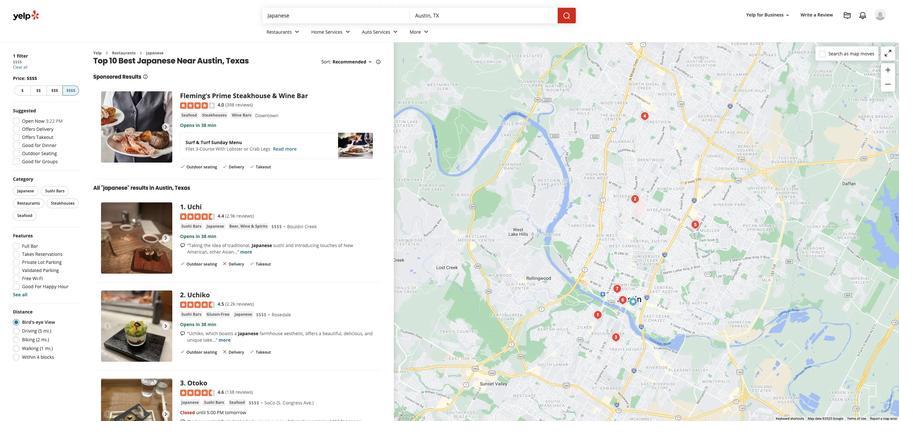 Task type: locate. For each thing, give the bounding box(es) containing it.
16 close v2 image
[[222, 350, 228, 355]]

projects image
[[844, 12, 852, 19]]

japanese down category on the left of page
[[17, 188, 34, 194]]

None search field
[[263, 8, 578, 23]]

1 vertical spatial seating
[[204, 261, 217, 267]]

parking
[[46, 259, 62, 266], [43, 267, 59, 274]]

0 vertical spatial opens
[[180, 122, 195, 128]]

2 vertical spatial more
[[219, 337, 231, 343]]

more for 1 . uchi
[[240, 249, 252, 255]]

bars for sushi bars link associated with uchiko
[[193, 312, 202, 317]]

0 vertical spatial texas
[[226, 56, 249, 66]]

1 vertical spatial restaurants link
[[112, 50, 136, 56]]

2 vertical spatial wine
[[241, 224, 250, 229]]

reviews) up "beer, wine & spirits"
[[237, 213, 254, 219]]

0 vertical spatial min
[[208, 122, 217, 128]]

3 outdoor seating from the top
[[187, 350, 217, 355]]

sushi and introducing touches of new american, other asian..."
[[187, 242, 353, 255]]

1 horizontal spatial steakhouses
[[202, 112, 227, 118]]

4.6 star rating image
[[180, 390, 215, 396]]

16 speech v2 image down closed
[[180, 420, 185, 421]]

1 horizontal spatial 1
[[180, 203, 184, 211]]

free left 'wi-' on the left bottom of page
[[22, 276, 31, 282]]

16 speech v2 image
[[180, 331, 185, 337], [180, 420, 185, 421]]

1 horizontal spatial otoko image
[[610, 331, 623, 344]]

2 slideshow element from the top
[[101, 203, 172, 274]]

all inside 1 filter $$$$ clear all
[[23, 65, 27, 70]]

error
[[891, 417, 898, 421]]

in up "taking
[[196, 233, 200, 239]]

1 horizontal spatial services
[[373, 29, 391, 35]]

1 previous image from the top
[[104, 123, 112, 131]]

outdoor seating down unique
[[187, 350, 217, 355]]

seafood button up the tomorrow
[[228, 400, 246, 406]]

seafood inside category group
[[17, 213, 32, 219]]

1 good from the top
[[22, 142, 34, 148]]

(1
[[40, 346, 44, 352]]

sushi bars button up restaurants button
[[41, 186, 69, 196]]

good for good for happy hour
[[22, 284, 34, 290]]

3 opens in 38 min from the top
[[180, 321, 217, 328]]

results
[[131, 185, 148, 192]]

austin, right results
[[155, 185, 174, 192]]

0 vertical spatial offers
[[22, 126, 35, 132]]

full
[[22, 243, 29, 249]]

0 vertical spatial restaurants link
[[262, 23, 306, 42]]

1 min from the top
[[208, 122, 217, 128]]

3 good from the top
[[22, 284, 34, 290]]

pm right 3:22
[[56, 118, 63, 124]]

mi.) right (1
[[45, 346, 53, 352]]

1 horizontal spatial fleming's prime steakhouse & wine bar image
[[627, 295, 640, 308]]

$
[[21, 88, 24, 93]]

2 vertical spatial group
[[11, 233, 80, 298]]

clear all link
[[13, 65, 27, 70]]

in down 4 star rating image
[[196, 122, 200, 128]]

slideshow element for 3
[[101, 379, 172, 421]]

0 vertical spatial and
[[286, 242, 294, 249]]

2 opens in 38 min from the top
[[180, 233, 217, 239]]

1 none field from the left
[[268, 12, 405, 19]]

24 chevron down v2 image
[[293, 28, 301, 36], [392, 28, 400, 36]]

2 vertical spatial seafood
[[230, 400, 245, 405]]

2 horizontal spatial seafood
[[230, 400, 245, 405]]

2 vertical spatial &
[[251, 224, 254, 229]]

seafood button down 4 star rating image
[[180, 112, 198, 119]]

more link down traditional,
[[240, 249, 252, 255]]

japanese link down 4.5 (2.2k reviews)
[[234, 311, 254, 318]]

0 horizontal spatial &
[[196, 139, 200, 145]]

2 next image from the top
[[162, 411, 170, 419]]

2 previous image from the top
[[104, 411, 112, 419]]

& inside button
[[251, 224, 254, 229]]

previous image
[[104, 123, 112, 131], [104, 323, 112, 330]]

3 opens from the top
[[180, 321, 195, 328]]

3 38 from the top
[[201, 321, 207, 328]]

steakhouses inside category group
[[51, 201, 75, 206]]

24 chevron down v2 image inside the auto services link
[[392, 28, 400, 36]]

offers for offers takeout
[[22, 134, 35, 140]]

0 horizontal spatial and
[[286, 242, 294, 249]]

1 vertical spatial &
[[196, 139, 200, 145]]

2 previous image from the top
[[104, 323, 112, 330]]

1 horizontal spatial pm
[[217, 410, 224, 416]]

of right idea
[[222, 242, 227, 249]]

0 vertical spatial good
[[22, 142, 34, 148]]

sushi down groups
[[45, 188, 55, 194]]

24 chevron down v2 image for restaurants
[[293, 28, 301, 36]]

map left error
[[884, 417, 890, 421]]

seafood down restaurants button
[[17, 213, 32, 219]]

0 vertical spatial next image
[[162, 234, 170, 242]]

more
[[285, 146, 297, 152], [240, 249, 252, 255], [219, 337, 231, 343]]

0 vertical spatial &
[[272, 92, 277, 100]]

surf & turf sunday menu filet 3-course with lobster or crab legs read more
[[186, 139, 297, 152]]

opens in 38 min
[[180, 122, 217, 128], [180, 233, 217, 239], [180, 321, 217, 328]]

$$$$ right price:
[[27, 75, 37, 81]]

a right report
[[881, 417, 883, 421]]

outdoor seating down american,
[[187, 261, 217, 267]]

with
[[216, 146, 226, 152]]

2 vertical spatial seating
[[204, 350, 217, 355]]

24 chevron down v2 image inside home services link
[[344, 28, 352, 36]]

0 vertical spatial pm
[[56, 118, 63, 124]]

4.4 (2.9k reviews)
[[218, 213, 254, 219]]

1 horizontal spatial and
[[365, 331, 373, 337]]

0 vertical spatial opens in 38 min
[[180, 122, 217, 128]]

& left spirits on the bottom left of page
[[251, 224, 254, 229]]

2 24 chevron down v2 image from the left
[[423, 28, 430, 36]]

2 38 from the top
[[201, 233, 207, 239]]

0 horizontal spatial free
[[22, 276, 31, 282]]

bars inside wine bars button
[[243, 112, 252, 118]]

steakhouse
[[233, 92, 271, 100]]

crab
[[250, 146, 260, 152]]

a inside write a review link
[[814, 12, 817, 18]]

sushi bars button down 4.4 star rating image
[[180, 223, 203, 230]]

next image
[[162, 123, 170, 131], [162, 411, 170, 419]]

next image for 1 . uchi
[[162, 234, 170, 242]]

offers down open
[[22, 126, 35, 132]]

opens for uchiko
[[180, 321, 195, 328]]

google image
[[396, 413, 417, 421]]

reviews) down fleming's prime steakhouse & wine bar link
[[236, 102, 253, 108]]

1 vertical spatial offers
[[22, 134, 35, 140]]

24 chevron down v2 image left home
[[293, 28, 301, 36]]

16 chevron down v2 image
[[786, 13, 791, 18], [368, 59, 373, 65]]

16 speech v2 image for 3
[[180, 420, 185, 421]]

2 seating from the top
[[204, 261, 217, 267]]

16 chevron down v2 image right business
[[786, 13, 791, 18]]

japanese link down 4.4
[[205, 223, 226, 230]]

3:22
[[46, 118, 55, 124]]

uchiko link
[[187, 291, 210, 300]]

of inside the sushi and introducing touches of new american, other asian..."
[[338, 242, 343, 249]]

map for moves
[[851, 50, 860, 57]]

private lot parking
[[22, 259, 62, 266]]

japanese left sushi
[[252, 242, 272, 249]]

sushi bars link up closed until 5:00 pm tomorrow
[[203, 400, 226, 406]]

$$$$ left the soco in the left of the page
[[249, 400, 259, 406]]

sushi bars button up closed until 5:00 pm tomorrow
[[203, 400, 226, 406]]

2 offers from the top
[[22, 134, 35, 140]]

sushi down 4.4 star rating image
[[182, 224, 192, 229]]

japanese
[[146, 50, 164, 56], [137, 56, 175, 66], [17, 188, 34, 194], [207, 224, 224, 229], [252, 242, 272, 249], [235, 312, 252, 317], [238, 331, 259, 337], [182, 400, 199, 405]]

0 horizontal spatial restaurants link
[[112, 50, 136, 56]]

2 vertical spatial 38
[[201, 321, 207, 328]]

0 horizontal spatial yelp
[[93, 50, 102, 56]]

japanese inside category group
[[17, 188, 34, 194]]

$$$$ inside 1 filter $$$$ clear all
[[13, 59, 22, 65]]

yelp inside button
[[747, 12, 757, 18]]

recommended button
[[333, 59, 373, 65]]

bars for sushi bars link to the bottom
[[216, 400, 224, 405]]

0 vertical spatial previous image
[[104, 123, 112, 131]]

good for good for dinner
[[22, 142, 34, 148]]

0 vertical spatial otoko image
[[610, 331, 623, 344]]

more link for uchi
[[240, 249, 252, 255]]

restaurants link
[[262, 23, 306, 42], [112, 50, 136, 56]]

1 services from the left
[[326, 29, 343, 35]]

yelp left 16 chevron right v2 icon
[[93, 50, 102, 56]]

3
[[180, 379, 184, 388]]

sushi bars down groups
[[45, 188, 65, 194]]

16 chevron down v2 image for yelp for business
[[786, 13, 791, 18]]

1 horizontal spatial yelp
[[747, 12, 757, 18]]

2 good from the top
[[22, 159, 34, 165]]

1 left filter
[[13, 53, 16, 59]]

steakhouses for steakhouses button to the top
[[202, 112, 227, 118]]

1 horizontal spatial more link
[[240, 249, 252, 255]]

wine
[[279, 92, 295, 100], [232, 112, 242, 118], [241, 224, 250, 229]]

next image
[[162, 234, 170, 242], [162, 323, 170, 330]]

uchiko image
[[629, 193, 642, 206], [101, 291, 172, 362]]

delivery for 4.4
[[229, 261, 244, 267]]

16 checkmark v2 image for 4.0 (398 reviews)
[[250, 164, 255, 169]]

seating down other
[[204, 261, 217, 267]]

for for dinner
[[35, 142, 41, 148]]

group
[[882, 63, 896, 92], [11, 108, 80, 167], [11, 233, 80, 298]]

sushi
[[274, 242, 285, 249]]

1 horizontal spatial restaurants
[[112, 50, 136, 56]]

auto services link
[[357, 23, 405, 42]]

0 horizontal spatial of
[[222, 242, 227, 249]]

touches
[[320, 242, 337, 249]]

in up "uchiko,
[[196, 321, 200, 328]]

bars down 4.0 (398 reviews)
[[243, 112, 252, 118]]

2 vertical spatial seafood button
[[228, 400, 246, 406]]

good down offers takeout
[[22, 142, 34, 148]]

sushi bars link for uchi
[[180, 223, 203, 230]]

report a map error
[[871, 417, 898, 421]]

takeout for 4.4 (2.9k reviews)
[[256, 261, 271, 267]]

3 seating from the top
[[204, 350, 217, 355]]

takeout down legs
[[256, 164, 271, 170]]

restaurants inside business categories element
[[267, 29, 292, 35]]

and inside the farmhouse aesthetic, offers a beautiful, delicious, and unique take..."
[[365, 331, 373, 337]]

japanese button down 4.5 (2.2k reviews)
[[234, 311, 254, 318]]

group containing suggested
[[11, 108, 80, 167]]

38
[[201, 122, 207, 128], [201, 233, 207, 239], [201, 321, 207, 328]]

japanese button down 4.4
[[205, 223, 226, 230]]

next image for 4.6 (138 reviews)
[[162, 411, 170, 419]]

slideshow element for 1
[[101, 203, 172, 274]]

min up idea
[[208, 233, 217, 239]]

good for good for groups
[[22, 159, 34, 165]]

turf
[[201, 139, 210, 145]]

0 horizontal spatial 24 chevron down v2 image
[[293, 28, 301, 36]]

sushi bars button
[[41, 186, 69, 196], [180, 223, 203, 230], [180, 311, 203, 318], [203, 400, 226, 406]]

sushi bars button inside category group
[[41, 186, 69, 196]]

delivery down lobster
[[229, 164, 244, 170]]

2 24 chevron down v2 image from the left
[[392, 28, 400, 36]]

1 vertical spatial and
[[365, 331, 373, 337]]

opens in 38 min up "uchiko,
[[180, 321, 217, 328]]

2 services from the left
[[373, 29, 391, 35]]

24 chevron down v2 image for auto services
[[392, 28, 400, 36]]

a inside the farmhouse aesthetic, offers a beautiful, delicious, and unique take..."
[[319, 331, 322, 337]]

results
[[122, 73, 142, 81]]

yelp
[[747, 12, 757, 18], [93, 50, 102, 56]]

the
[[204, 242, 211, 249]]

wine inside button
[[232, 112, 242, 118]]

4.5 (2.2k reviews)
[[218, 301, 254, 307]]

(s.
[[277, 400, 282, 406]]

0 vertical spatial fleming's prime steakhouse & wine bar image
[[101, 92, 172, 163]]

3 . from the top
[[184, 379, 186, 388]]

0 horizontal spatial restaurants
[[17, 201, 40, 206]]

for
[[758, 12, 764, 18], [35, 142, 41, 148], [35, 159, 41, 165]]

bars down 4.4 star rating image
[[193, 224, 202, 229]]

take..."
[[203, 337, 218, 343]]

2 min from the top
[[208, 233, 217, 239]]

.
[[184, 203, 186, 211], [184, 291, 186, 300], [184, 379, 186, 388]]

Near text field
[[416, 12, 553, 19]]

. left the otoko
[[184, 379, 186, 388]]

2 vertical spatial opens in 38 min
[[180, 321, 217, 328]]

38 for uchiko
[[201, 321, 207, 328]]

yelp link
[[93, 50, 102, 56]]

0 vertical spatial seafood button
[[180, 112, 198, 119]]

4.4
[[218, 213, 224, 219]]

yelp left business
[[747, 12, 757, 18]]

christina o. image
[[875, 9, 887, 20]]

business categories element
[[262, 23, 887, 42]]

38 up the
[[201, 233, 207, 239]]

2 vertical spatial .
[[184, 379, 186, 388]]

seating for uchiko
[[204, 350, 217, 355]]

$$$$ down filter
[[13, 59, 22, 65]]

2 . from the top
[[184, 291, 186, 300]]

outdoor down unique
[[187, 350, 203, 355]]

1 vertical spatial .
[[184, 291, 186, 300]]

and right delicious,
[[365, 331, 373, 337]]

for inside yelp for business button
[[758, 12, 764, 18]]

seafood for leftmost seafood button
[[17, 213, 32, 219]]

seating for uchi
[[204, 261, 217, 267]]

all
[[93, 185, 100, 192]]

in for 4.0
[[196, 122, 200, 128]]

0 horizontal spatial pm
[[56, 118, 63, 124]]

0 vertical spatial 38
[[201, 122, 207, 128]]

0 vertical spatial steakhouses
[[202, 112, 227, 118]]

1 vertical spatial more link
[[219, 337, 231, 343]]

keyboard
[[777, 417, 790, 421]]

16 checkmark v2 image down with
[[222, 164, 228, 169]]

24 chevron down v2 image
[[344, 28, 352, 36], [423, 28, 430, 36]]

2 16 speech v2 image from the top
[[180, 420, 185, 421]]

home services
[[312, 29, 343, 35]]

sushi bars button down 4.5 star rating image
[[180, 311, 203, 318]]

reviews) right the (2.2k
[[237, 301, 254, 307]]

1 horizontal spatial uchi image
[[592, 309, 605, 322]]

seating
[[204, 164, 217, 170], [204, 261, 217, 267], [204, 350, 217, 355]]

iii forks image
[[617, 294, 630, 307]]

delivery for 4.0
[[229, 164, 244, 170]]

slideshow element
[[101, 92, 172, 163], [101, 203, 172, 274], [101, 291, 172, 362], [101, 379, 172, 421]]

opens up surf
[[180, 122, 195, 128]]

2 none field from the left
[[416, 12, 553, 19]]

4.6 (138 reviews)
[[218, 389, 253, 396]]

pm for 3:22
[[56, 118, 63, 124]]

16 chevron down v2 image for recommended
[[368, 59, 373, 65]]

write
[[801, 12, 813, 18]]

0 vertical spatial more
[[285, 146, 297, 152]]

16 info v2 image
[[376, 59, 381, 65]]

seafood link down 4 star rating image
[[180, 112, 198, 119]]

0 vertical spatial for
[[758, 12, 764, 18]]

bars inside category group
[[56, 188, 65, 194]]

sushi for sushi bars link associated with uchi
[[182, 224, 192, 229]]

category group
[[12, 176, 80, 222]]

mi.) right (5
[[43, 328, 51, 334]]

previous image for 4.0 (398 reviews)
[[104, 123, 112, 131]]

features
[[13, 233, 33, 239]]

all right the clear
[[23, 65, 27, 70]]

reviews) for uchiko
[[237, 301, 254, 307]]

0 vertical spatial uchiko image
[[629, 193, 642, 206]]

takeout down farmhouse
[[256, 350, 271, 355]]

2 outdoor seating from the top
[[187, 261, 217, 267]]

1 next image from the top
[[162, 123, 170, 131]]

gluten-free link
[[205, 311, 231, 318]]

japanese up 16 info v2 image
[[137, 56, 175, 66]]

seating down course
[[204, 164, 217, 170]]

16 checkmark v2 image
[[180, 164, 185, 169], [250, 164, 255, 169], [250, 350, 255, 355]]

sort:
[[322, 59, 332, 65]]

outdoor seating down 3-
[[187, 164, 217, 170]]

for for groups
[[35, 159, 41, 165]]

opens up "uchiko,
[[180, 321, 195, 328]]

bars down 4.5 star rating image
[[193, 312, 202, 317]]

more right read
[[285, 146, 297, 152]]

0 vertical spatial 16 speech v2 image
[[180, 331, 185, 337]]

farmhouse
[[260, 331, 283, 337]]

outdoor down 3-
[[187, 164, 203, 170]]

map
[[851, 50, 860, 57], [884, 417, 890, 421]]

opens up 16 speech v2 image
[[180, 233, 195, 239]]

driving (5 mi.)
[[22, 328, 51, 334]]

reviews)
[[236, 102, 253, 108], [237, 213, 254, 219], [237, 301, 254, 307], [236, 389, 253, 396]]

pm right 5:00
[[217, 410, 224, 416]]

1 vertical spatial 16 chevron down v2 image
[[368, 59, 373, 65]]

1 38 from the top
[[201, 122, 207, 128]]

steakhouses
[[202, 112, 227, 118], [51, 201, 75, 206]]

rosedale
[[272, 312, 291, 318]]

1 opens in 38 min from the top
[[180, 122, 217, 128]]

unique
[[187, 337, 202, 343]]

16 chevron down v2 image inside yelp for business button
[[786, 13, 791, 18]]

opens in 38 min up "taking
[[180, 233, 217, 239]]

shortcuts
[[791, 417, 805, 421]]

1 offers from the top
[[22, 126, 35, 132]]

1 vertical spatial previous image
[[104, 411, 112, 419]]

3 min from the top
[[208, 321, 217, 328]]

1 previous image from the top
[[104, 234, 112, 242]]

steakhouses for leftmost steakhouses button
[[51, 201, 75, 206]]

1 vertical spatial opens
[[180, 233, 195, 239]]

walking (1 mi.)
[[22, 346, 53, 352]]

16 chevron down v2 image inside recommended dropdown button
[[368, 59, 373, 65]]

beer,
[[230, 224, 240, 229]]

1 vertical spatial 1
[[180, 203, 184, 211]]

"taking
[[187, 242, 203, 249]]

1 24 chevron down v2 image from the left
[[293, 28, 301, 36]]

min for uchiko
[[208, 321, 217, 328]]

japanese button
[[13, 186, 38, 196], [205, 223, 226, 230], [234, 311, 254, 318], [180, 400, 200, 406]]

1 vertical spatial group
[[11, 108, 80, 167]]

0 horizontal spatial services
[[326, 29, 343, 35]]

24 chevron down v2 image right more
[[423, 28, 430, 36]]

. for 3
[[184, 379, 186, 388]]

services for home services
[[326, 29, 343, 35]]

1 . from the top
[[184, 203, 186, 211]]

1 vertical spatial otoko image
[[101, 379, 172, 421]]

a right write at the right top
[[814, 12, 817, 18]]

1 24 chevron down v2 image from the left
[[344, 28, 352, 36]]

option group
[[11, 309, 80, 363]]

1 16 speech v2 image from the top
[[180, 331, 185, 337]]

1 vertical spatial yelp
[[93, 50, 102, 56]]

outdoor seating
[[187, 164, 217, 170], [187, 261, 217, 267], [187, 350, 217, 355]]

austin, right near
[[197, 56, 225, 66]]

1 vertical spatial mi.)
[[41, 337, 49, 343]]

0 horizontal spatial 1
[[13, 53, 16, 59]]

4.5 star rating image
[[180, 302, 215, 308]]

bars down groups
[[56, 188, 65, 194]]

previous image
[[104, 234, 112, 242], [104, 411, 112, 419]]

previous image for 4.5 (2.2k reviews)
[[104, 323, 112, 330]]

course
[[200, 146, 215, 152]]

all
[[23, 65, 27, 70], [22, 292, 28, 298]]

0 vertical spatial free
[[22, 276, 31, 282]]

24 chevron down v2 image left auto
[[344, 28, 352, 36]]

for down offers takeout
[[35, 142, 41, 148]]

16 chevron down v2 image left 16 info v2 icon
[[368, 59, 373, 65]]

0 vertical spatial mi.)
[[43, 328, 51, 334]]

home services link
[[306, 23, 357, 42]]

otoko image
[[610, 331, 623, 344], [101, 379, 172, 421]]

24 chevron down v2 image inside more link
[[423, 28, 430, 36]]

1 next image from the top
[[162, 234, 170, 242]]

0 horizontal spatial more
[[219, 337, 231, 343]]

1 vertical spatial opens in 38 min
[[180, 233, 217, 239]]

free down 4.5
[[221, 312, 230, 317]]

Find text field
[[268, 12, 405, 19]]

min down steakhouses link
[[208, 122, 217, 128]]

16 checkmark v2 image
[[222, 164, 228, 169], [180, 261, 185, 267], [250, 261, 255, 267], [180, 350, 185, 355]]

steakhouses link
[[201, 112, 228, 119]]

for left business
[[758, 12, 764, 18]]

None field
[[268, 12, 405, 19], [416, 12, 553, 19]]

sushi
[[45, 188, 55, 194], [182, 224, 192, 229], [182, 312, 192, 317], [204, 400, 215, 405]]

bars
[[243, 112, 252, 118], [56, 188, 65, 194], [193, 224, 202, 229], [193, 312, 202, 317], [216, 400, 224, 405]]

map right as
[[851, 50, 860, 57]]

other
[[210, 249, 221, 255]]

1 horizontal spatial of
[[338, 242, 343, 249]]

uchi image
[[101, 203, 172, 274], [592, 309, 605, 322]]

1 horizontal spatial seafood button
[[180, 112, 198, 119]]

min for uchi
[[208, 233, 217, 239]]

2 next image from the top
[[162, 323, 170, 330]]

yelp for yelp link
[[93, 50, 102, 56]]

gluten-
[[207, 312, 221, 317]]

2 vertical spatial good
[[22, 284, 34, 290]]

steakhouses button
[[201, 112, 228, 119], [47, 199, 79, 208]]

min up which
[[208, 321, 217, 328]]

map
[[809, 417, 815, 421]]

1 horizontal spatial texas
[[226, 56, 249, 66]]

sushi up 5:00
[[204, 400, 215, 405]]

pm
[[56, 118, 63, 124], [217, 410, 224, 416]]

in for 4.5
[[196, 321, 200, 328]]

next image for 2 . uchiko
[[162, 323, 170, 330]]

lobster
[[227, 146, 243, 152]]

more link for uchiko
[[219, 337, 231, 343]]

restaurants inside button
[[17, 201, 40, 206]]

more link down boasts
[[219, 337, 231, 343]]

austin,
[[197, 56, 225, 66], [155, 185, 174, 192]]

outdoor down american,
[[187, 261, 203, 267]]

4 slideshow element from the top
[[101, 379, 172, 421]]

mi.) for driving (5 mi.)
[[43, 328, 51, 334]]

sponsored results
[[93, 73, 142, 81]]

mi.) right (2
[[41, 337, 49, 343]]

2 vertical spatial mi.)
[[45, 346, 53, 352]]

japanese up closed
[[182, 400, 199, 405]]

open now 3:22 pm
[[22, 118, 63, 124]]

2 opens from the top
[[180, 233, 195, 239]]

takeout for 4.5 (2.2k reviews)
[[256, 350, 271, 355]]

1 horizontal spatial steakhouses button
[[201, 112, 228, 119]]

4 star rating image
[[180, 102, 215, 109]]

2 vertical spatial restaurants
[[17, 201, 40, 206]]

2 vertical spatial for
[[35, 159, 41, 165]]

1 vertical spatial seafood link
[[228, 400, 246, 406]]

1 vertical spatial more
[[240, 249, 252, 255]]

1 vertical spatial map
[[884, 417, 890, 421]]

3 slideshow element from the top
[[101, 291, 172, 362]]

(2.9k
[[225, 213, 236, 219]]

& up 3-
[[196, 139, 200, 145]]

1 vertical spatial austin,
[[155, 185, 174, 192]]

keyboard shortcuts button
[[777, 417, 805, 421]]

downtown
[[255, 112, 278, 119]]

1 inside 1 filter $$$$ clear all
[[13, 53, 16, 59]]

1 vertical spatial seafood button
[[13, 211, 37, 221]]

fleming's prime steakhouse & wine bar image
[[101, 92, 172, 163], [627, 295, 640, 308]]

1 outdoor seating from the top
[[187, 164, 217, 170]]

0 vertical spatial more link
[[240, 249, 252, 255]]



Task type: vqa. For each thing, say whether or not it's contained in the screenshot.
Added
no



Task type: describe. For each thing, give the bounding box(es) containing it.
16 speech v2 image for 2
[[180, 331, 185, 337]]

idea
[[212, 242, 221, 249]]

outdoor for 4.5 (2.2k reviews)
[[187, 350, 203, 355]]

outdoor seating
[[22, 150, 57, 157]]

wine bars link
[[231, 112, 253, 119]]

hour
[[58, 284, 69, 290]]

sushi bars button for sushi bars link associated with uchiko
[[180, 311, 203, 318]]

sushi bars button for sushi bars link to the bottom
[[203, 400, 226, 406]]

which
[[206, 331, 218, 337]]

takeout up the dinner
[[36, 134, 53, 140]]

for for business
[[758, 12, 764, 18]]

japanese button up closed
[[180, 400, 200, 406]]

report a map error link
[[871, 417, 898, 421]]

0 horizontal spatial uchi image
[[101, 203, 172, 274]]

16 checkmark v2 image down traditional,
[[250, 261, 255, 267]]

biking
[[22, 337, 35, 343]]

eye
[[36, 319, 44, 325]]

1 horizontal spatial bar
[[297, 92, 308, 100]]

(398
[[225, 102, 235, 108]]

yelp for yelp for business
[[747, 12, 757, 18]]

expand map image
[[885, 49, 893, 57]]

mi.) for biking (2 mi.)
[[41, 337, 49, 343]]

a right boasts
[[235, 331, 237, 337]]

top
[[93, 56, 108, 66]]

0 horizontal spatial steakhouses button
[[47, 199, 79, 208]]

bars for wine bars link
[[243, 112, 252, 118]]

1 horizontal spatial uchiko image
[[629, 193, 642, 206]]

38 for uchi
[[201, 233, 207, 239]]

driving
[[22, 328, 37, 334]]

opens in 38 min for uchi
[[180, 233, 217, 239]]

zoom in image
[[885, 66, 893, 74]]

otoko
[[187, 379, 208, 388]]

1 vertical spatial bar
[[31, 243, 38, 249]]

0 horizontal spatial austin,
[[155, 185, 174, 192]]

notifications image
[[860, 12, 868, 19]]

until
[[196, 410, 206, 416]]

japanese right 16 chevron right v2 image
[[146, 50, 164, 56]]

distance
[[13, 309, 33, 315]]

4
[[37, 354, 39, 360]]

(2.2k
[[225, 301, 236, 307]]

sushi bars inside category group
[[45, 188, 65, 194]]

1 horizontal spatial seafood link
[[228, 400, 246, 406]]

private
[[22, 259, 37, 266]]

restaurants button
[[13, 199, 44, 208]]

ave.)
[[304, 400, 314, 406]]

aesthetic,
[[284, 331, 304, 337]]

sponsored
[[93, 73, 121, 81]]

wine bars button
[[231, 112, 253, 119]]

mi.) for walking (1 mi.)
[[45, 346, 53, 352]]

pm for 5:00
[[217, 410, 224, 416]]

1 slideshow element from the top
[[101, 92, 172, 163]]

free inside button
[[221, 312, 230, 317]]

seafood for the right seafood button
[[230, 400, 245, 405]]

dinner
[[42, 142, 57, 148]]

4.5
[[218, 301, 224, 307]]

biking (2 mi.)
[[22, 337, 49, 343]]

sushi for sushi bars link associated with uchiko
[[182, 312, 192, 317]]

japanese down 4.4
[[207, 224, 224, 229]]

full bar
[[22, 243, 38, 249]]

japanese down 4.5 (2.2k reviews)
[[235, 312, 252, 317]]

tomorrow
[[225, 410, 246, 416]]

1 vertical spatial uchiko image
[[101, 291, 172, 362]]

view
[[45, 319, 55, 325]]

recommended
[[333, 59, 367, 65]]

2 . uchiko
[[180, 291, 210, 300]]

0 vertical spatial seafood link
[[180, 112, 198, 119]]

sushi bars button for sushi bars link associated with uchi
[[180, 223, 203, 230]]

japanese right boasts
[[238, 331, 259, 337]]

traditional,
[[228, 242, 251, 249]]

soco (s. congress ave.)
[[265, 400, 314, 406]]

16 checkmark v2 image for 4.5 (2.2k reviews)
[[250, 350, 255, 355]]

bouldin
[[287, 224, 304, 230]]

sushi inside category group
[[45, 188, 55, 194]]

previous image for 3
[[104, 411, 112, 419]]

wine inside button
[[241, 224, 250, 229]]

in right results
[[150, 185, 154, 192]]

more for 2 . uchiko
[[219, 337, 231, 343]]

near
[[177, 56, 196, 66]]

opens for uchi
[[180, 233, 195, 239]]

24 chevron down v2 image for more
[[423, 28, 430, 36]]

japanese link up closed
[[180, 400, 200, 406]]

0 horizontal spatial otoko image
[[101, 379, 172, 421]]

none field near
[[416, 12, 553, 19]]

$$ button
[[30, 86, 47, 96]]

wi-
[[33, 276, 39, 282]]

good for happy hour
[[22, 284, 69, 290]]

24 chevron down v2 image for home services
[[344, 28, 352, 36]]

2 horizontal spatial of
[[858, 417, 861, 421]]

next image for 4.0 (398 reviews)
[[162, 123, 170, 131]]

legs
[[261, 146, 271, 152]]

"uchiko,
[[187, 331, 205, 337]]

in for 4.4
[[196, 233, 200, 239]]

2 horizontal spatial seafood button
[[228, 400, 246, 406]]

search image
[[563, 12, 571, 20]]

gluten-free
[[207, 312, 230, 317]]

0 vertical spatial parking
[[46, 259, 62, 266]]

$ button
[[14, 86, 30, 96]]

0 vertical spatial austin,
[[197, 56, 225, 66]]

use
[[862, 417, 867, 421]]

asian..."
[[222, 249, 239, 255]]

group containing features
[[11, 233, 80, 298]]

gluten-free button
[[205, 311, 231, 318]]

0 vertical spatial steakhouses button
[[201, 112, 228, 119]]

open
[[22, 118, 34, 124]]

0 horizontal spatial texas
[[175, 185, 190, 192]]

bars for sushi bars link associated with uchi
[[193, 224, 202, 229]]

(138
[[225, 389, 235, 396]]

1 for 1 . uchi
[[180, 203, 184, 211]]

more inside surf & turf sunday menu filet 3-course with lobster or crab legs read more
[[285, 146, 297, 152]]

surf
[[186, 139, 195, 145]]

reviews) for uchi
[[237, 213, 254, 219]]

1 for 1 filter $$$$ clear all
[[13, 53, 16, 59]]

and inside the sushi and introducing touches of new american, other asian..."
[[286, 242, 294, 249]]

1 . uchi
[[180, 203, 202, 211]]

price: $$$$ group
[[13, 75, 80, 97]]

2 horizontal spatial &
[[272, 92, 277, 100]]

terms of use link
[[848, 417, 867, 421]]

delivery down open now 3:22 pm
[[36, 126, 54, 132]]

sushi bars down 4.5 star rating image
[[182, 312, 202, 317]]

4.0 (398 reviews)
[[218, 102, 253, 108]]

16 speech v2 image
[[180, 243, 185, 248]]

1 vertical spatial fleming's prime steakhouse & wine bar image
[[627, 295, 640, 308]]

1 vertical spatial all
[[22, 292, 28, 298]]

congress
[[283, 400, 303, 406]]

menu
[[229, 139, 242, 145]]

zoom out image
[[885, 80, 893, 88]]

takeout for 4.0 (398 reviews)
[[256, 164, 271, 170]]

1 seating from the top
[[204, 164, 217, 170]]

takes reservations
[[22, 251, 63, 257]]

16 checkmark v2 image down 16 speech v2 image
[[180, 261, 185, 267]]

good for groups
[[22, 159, 58, 165]]

japanese button down category on the left of page
[[13, 186, 38, 196]]

beer, wine & spirits button
[[228, 223, 269, 230]]

japanese link right 16 chevron right v2 image
[[146, 50, 164, 56]]

wine bars
[[232, 112, 252, 118]]

outdoor seating for 2 . uchiko
[[187, 350, 217, 355]]

fi
[[39, 276, 43, 282]]

0 vertical spatial wine
[[279, 92, 295, 100]]

delicious,
[[344, 331, 364, 337]]

uchiko
[[187, 291, 210, 300]]

$$$$ inside button
[[66, 88, 75, 93]]

report
[[871, 417, 881, 421]]

$$$$ right spirits on the bottom left of page
[[272, 224, 282, 230]]

$$$
[[51, 88, 58, 93]]

"taking the idea of traditional, japanese
[[187, 242, 272, 249]]

map for error
[[884, 417, 890, 421]]

sushi for sushi bars link to the bottom
[[204, 400, 215, 405]]

opens in 38 min for uchiko
[[180, 321, 217, 328]]

previous image for 1
[[104, 234, 112, 242]]

yelp for business
[[747, 12, 785, 18]]

fleming's
[[180, 92, 211, 100]]

auto services
[[362, 29, 391, 35]]

category
[[13, 176, 33, 182]]

moves
[[861, 50, 875, 57]]

groups
[[42, 159, 58, 165]]

services for auto services
[[373, 29, 391, 35]]

$$$$ left rosedale
[[256, 312, 267, 318]]

16 checkmark v2 image up 3
[[180, 350, 185, 355]]

seafood for the topmost seafood button
[[182, 112, 197, 118]]

bird's-
[[22, 319, 36, 325]]

2 vertical spatial sushi bars link
[[203, 400, 226, 406]]

none field find
[[268, 12, 405, 19]]

outdoor for 4.0 (398 reviews)
[[187, 164, 203, 170]]

outdoor seating for 1 . uchi
[[187, 261, 217, 267]]

offers takeout
[[22, 134, 53, 140]]

dipdipdip tatsu-ya image
[[639, 110, 652, 123]]

user actions element
[[742, 8, 896, 48]]

or
[[244, 146, 249, 152]]

outdoor down good for dinner
[[22, 150, 40, 157]]

spirits
[[255, 224, 268, 229]]

1 horizontal spatial restaurants link
[[262, 23, 306, 42]]

soco
[[265, 400, 276, 406]]

walking
[[22, 346, 39, 352]]

0 vertical spatial group
[[882, 63, 896, 92]]

option group containing distance
[[11, 309, 80, 363]]

see all button
[[13, 292, 28, 298]]

slideshow element for 2
[[101, 291, 172, 362]]

tsuke edomae image
[[690, 218, 703, 231]]

4.4 star rating image
[[180, 214, 215, 220]]

price: $$$$
[[13, 75, 37, 81]]

0 horizontal spatial seafood button
[[13, 211, 37, 221]]

1 vertical spatial parking
[[43, 267, 59, 274]]

offers for offers delivery
[[22, 126, 35, 132]]

happy
[[43, 284, 57, 290]]

16 close v2 image
[[222, 261, 228, 267]]

sushi bars down 4.4 star rating image
[[182, 224, 202, 229]]

16 chevron right v2 image
[[104, 51, 110, 56]]

3 . otoko
[[180, 379, 208, 388]]

more link
[[405, 23, 436, 42]]

4.0
[[218, 102, 224, 108]]

sushi bars link for uchiko
[[180, 311, 203, 318]]

reviews) for otoko
[[236, 389, 253, 396]]

j carver's image
[[611, 283, 624, 295]]

write a review link
[[799, 9, 836, 21]]

& inside surf & turf sunday menu filet 3-course with lobster or crab legs read more
[[196, 139, 200, 145]]

16 info v2 image
[[143, 74, 148, 80]]

16 chevron right v2 image
[[138, 51, 144, 56]]

. for 1
[[184, 203, 186, 211]]

see all
[[13, 292, 28, 298]]

outdoor for 4.4 (2.9k reviews)
[[187, 261, 203, 267]]

map region
[[314, 0, 900, 421]]

boasts
[[219, 331, 233, 337]]

4.6
[[218, 389, 224, 396]]

terms
[[848, 417, 857, 421]]

sushi bars up closed until 5:00 pm tomorrow
[[204, 400, 224, 405]]

as
[[845, 50, 849, 57]]

. for 2
[[184, 291, 186, 300]]

1 opens from the top
[[180, 122, 195, 128]]

delivery for 4.5
[[229, 350, 244, 355]]



